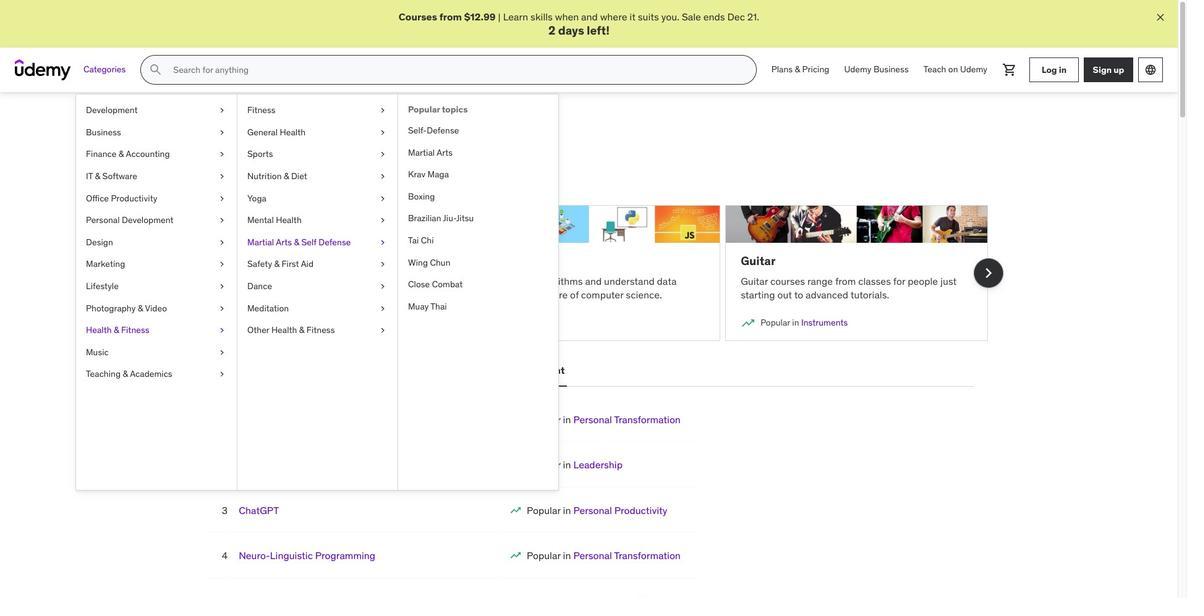 Task type: describe. For each thing, give the bounding box(es) containing it.
0 vertical spatial business
[[874, 64, 909, 75]]

xsmall image for martial arts & self defense
[[378, 237, 388, 249]]

teach on udemy
[[924, 64, 988, 75]]

next image
[[979, 263, 999, 283]]

personal transformation link for fifth cell from the bottom of the page
[[574, 414, 681, 426]]

lifestyle link
[[76, 276, 237, 298]]

from inside courses from $12.99 | learn skills when and where it suits you. sale ends dec 21. 2 days left!
[[440, 11, 462, 23]]

jiu-
[[443, 213, 456, 224]]

yoga
[[247, 193, 267, 204]]

instruments link
[[802, 317, 848, 329]]

xsmall image for sports
[[378, 149, 388, 161]]

office
[[86, 193, 109, 204]]

tutorials.
[[851, 289, 890, 301]]

advanced
[[806, 289, 849, 301]]

close combat link
[[398, 274, 559, 296]]

defense inside 'link'
[[319, 237, 351, 248]]

pricing
[[803, 64, 830, 75]]

music
[[86, 347, 109, 358]]

muay
[[408, 301, 429, 312]]

maga
[[428, 169, 449, 180]]

finance & accounting link
[[76, 144, 237, 166]]

martial arts & self defense link
[[238, 232, 398, 254]]

teaching
[[86, 369, 121, 380]]

learning
[[255, 254, 304, 269]]

1 horizontal spatial fitness
[[247, 105, 276, 116]]

boxing
[[408, 191, 435, 202]]

guitar for guitar courses range from classes for people just starting out to advanced tutorials.
[[741, 275, 768, 287]]

health & fitness
[[86, 325, 149, 336]]

at
[[521, 289, 529, 301]]

teach
[[330, 275, 355, 287]]

neuro-linguistic programming link
[[239, 550, 376, 562]]

instruments
[[802, 317, 848, 329]]

plans
[[772, 64, 793, 75]]

accounting
[[126, 149, 170, 160]]

jitsu
[[456, 213, 474, 224]]

popular topics
[[408, 104, 468, 115]]

personal development for personal development link
[[86, 215, 174, 226]]

leadership
[[574, 459, 623, 472]]

completely
[[266, 157, 315, 170]]

arts for martial arts & self defense
[[276, 237, 292, 248]]

up
[[1114, 64, 1125, 75]]

1 horizontal spatial popular in image
[[510, 550, 522, 562]]

meditation link
[[238, 298, 398, 320]]

xsmall image for nutrition & diet
[[378, 171, 388, 183]]

xsmall image for health & fitness
[[217, 325, 227, 337]]

personal development for the personal development button
[[458, 365, 565, 377]]

safety
[[247, 259, 272, 270]]

and inside learn to build algorithms and understand data structures at the core of computer science.
[[585, 275, 602, 287]]

health & fitness link
[[76, 320, 237, 342]]

algorithms
[[536, 275, 583, 287]]

the
[[531, 289, 546, 301]]

data.
[[253, 289, 275, 301]]

3 cell from the top
[[527, 505, 668, 517]]

plans & pricing link
[[764, 55, 837, 85]]

first
[[282, 259, 299, 270]]

bestselling button
[[204, 356, 262, 386]]

& for diet
[[284, 171, 289, 182]]

music link
[[76, 342, 237, 364]]

tai chi
[[408, 235, 434, 246]]

popular in personal productivity
[[527, 505, 668, 517]]

courses
[[399, 11, 437, 23]]

how
[[407, 275, 425, 287]]

personal inside button
[[458, 365, 500, 377]]

neuro-
[[239, 550, 270, 562]]

build
[[512, 275, 533, 287]]

|
[[498, 11, 501, 23]]

general health
[[247, 127, 306, 138]]

log in
[[1042, 64, 1067, 75]]

sign up link
[[1084, 58, 1134, 82]]

programming
[[315, 550, 376, 562]]

Search for anything text field
[[171, 59, 741, 81]]

photography
[[86, 303, 136, 314]]

log in link
[[1030, 58, 1079, 82]]

martial arts & self defense element
[[398, 95, 559, 491]]

photography & video
[[86, 303, 167, 314]]

self-
[[408, 125, 427, 136]]

brazilian jiu-jitsu
[[408, 213, 474, 224]]

xsmall image for teaching & academics
[[217, 369, 227, 381]]

from inside guitar courses range from classes for people just starting out to advanced tutorials.
[[836, 275, 856, 287]]

general
[[247, 127, 278, 138]]

development for the personal development button
[[502, 365, 565, 377]]

4 cell from the top
[[527, 550, 681, 562]]

finance
[[86, 149, 117, 160]]

software
[[102, 171, 137, 182]]

& for academics
[[123, 369, 128, 380]]

starting
[[741, 289, 775, 301]]

structures
[[473, 289, 518, 301]]

2 cell from the top
[[527, 459, 623, 472]]

& for software
[[95, 171, 100, 182]]

xsmall image for yoga
[[378, 193, 388, 205]]

personal transformation link for second cell from the bottom
[[574, 550, 681, 562]]

1 vertical spatial skills
[[445, 157, 467, 170]]

understand
[[604, 275, 655, 287]]

from inside use statistical probability to teach computers how to learn from data.
[[230, 289, 250, 301]]

chatgpt
[[239, 505, 279, 517]]

to left teach
[[319, 275, 328, 287]]

productivity inside "link"
[[111, 193, 157, 204]]

guitar for guitar
[[741, 254, 776, 269]]

1 transformation from the top
[[614, 414, 681, 426]]

health for mental health
[[276, 215, 302, 226]]

xsmall image for finance & accounting
[[217, 149, 227, 161]]

health up music
[[86, 325, 112, 336]]

people
[[908, 275, 938, 287]]

dec
[[728, 11, 745, 23]]

popular in data & analytics
[[225, 317, 328, 329]]

self
[[301, 237, 317, 248]]

popular in image for machine learning
[[205, 316, 220, 331]]

health for general health
[[280, 127, 306, 138]]

topics inside martial arts & self defense element
[[442, 104, 468, 115]]

probability
[[270, 275, 317, 287]]

carousel element
[[190, 190, 1004, 356]]

xsmall image for design
[[217, 237, 227, 249]]

tai
[[408, 235, 419, 246]]

xsmall image for photography & video
[[217, 303, 227, 315]]

core
[[548, 289, 568, 301]]

wing chun link
[[398, 252, 559, 274]]

xsmall image for dance
[[378, 281, 388, 293]]

martial for martial arts & self defense
[[247, 237, 274, 248]]

in down the popular in leadership
[[563, 505, 571, 517]]

personal for third cell from the top of the page
[[574, 505, 612, 517]]

& inside carousel element
[[286, 317, 291, 329]]

sports link
[[238, 144, 398, 166]]

left!
[[587, 23, 610, 38]]

close
[[408, 279, 430, 290]]

it & software
[[86, 171, 137, 182]]

krav
[[408, 169, 426, 180]]

wing
[[408, 257, 428, 268]]

linguistic
[[270, 550, 313, 562]]

personal for fifth cell from the bottom of the page
[[574, 414, 612, 426]]

martial arts & self defense
[[247, 237, 351, 248]]



Task type: vqa. For each thing, say whether or not it's contained in the screenshot.
Top
no



Task type: locate. For each thing, give the bounding box(es) containing it.
photography & video link
[[76, 298, 237, 320]]

0 vertical spatial from
[[440, 11, 462, 23]]

when
[[555, 11, 579, 23]]

out
[[778, 289, 792, 301]]

popular in image down starting
[[741, 316, 756, 331]]

personal for second cell from the bottom
[[574, 550, 612, 562]]

0 vertical spatial personal transformation link
[[574, 414, 681, 426]]

0 vertical spatial skills
[[531, 11, 553, 23]]

1 horizontal spatial topics
[[442, 104, 468, 115]]

xsmall image for general health
[[378, 127, 388, 139]]

0 horizontal spatial arts
[[276, 237, 292, 248]]

learn
[[503, 11, 528, 23], [190, 157, 215, 170], [473, 275, 498, 287]]

statistical
[[225, 275, 267, 287]]

personal development inside button
[[458, 365, 565, 377]]

0 horizontal spatial personal development
[[86, 215, 174, 226]]

0 vertical spatial development
[[86, 105, 138, 116]]

0 horizontal spatial from
[[230, 289, 250, 301]]

teach on udemy link
[[916, 55, 995, 85]]

1 horizontal spatial learn
[[473, 275, 498, 287]]

udemy right on
[[960, 64, 988, 75]]

arts inside martial arts & self defense 'link'
[[276, 237, 292, 248]]

general health link
[[238, 122, 398, 144]]

xsmall image left sports
[[217, 149, 227, 161]]

0 vertical spatial topics
[[442, 104, 468, 115]]

close combat
[[408, 279, 463, 290]]

in inside log in link
[[1059, 64, 1067, 75]]

to right how
[[427, 275, 436, 287]]

2
[[549, 23, 556, 38]]

1 horizontal spatial udemy
[[960, 64, 988, 75]]

xsmall image for fitness
[[378, 105, 388, 117]]

0 horizontal spatial defense
[[319, 237, 351, 248]]

health right the other
[[271, 325, 297, 336]]

2 horizontal spatial popular in image
[[741, 316, 756, 331]]

0 horizontal spatial business
[[86, 127, 121, 138]]

xsmall image inside finance & accounting 'link'
[[217, 149, 227, 161]]

learn left something
[[190, 157, 215, 170]]

and up computer
[[585, 275, 602, 287]]

in left leadership link
[[563, 459, 571, 472]]

to right out
[[795, 289, 804, 301]]

2 popular in personal transformation from the top
[[527, 550, 681, 562]]

xsmall image for development
[[217, 105, 227, 117]]

skills inside courses from $12.99 | learn skills when and where it suits you. sale ends dec 21. 2 days left!
[[531, 11, 553, 23]]

computer
[[581, 289, 624, 301]]

productivity
[[111, 193, 157, 204], [615, 505, 668, 517]]

martial up machine learning
[[247, 237, 274, 248]]

xsmall image for personal development
[[217, 215, 227, 227]]

close image
[[1155, 11, 1167, 24]]

popular in image
[[510, 505, 522, 517]]

popular in personal transformation down popular in personal productivity
[[527, 550, 681, 562]]

1 horizontal spatial from
[[440, 11, 462, 23]]

popular in image for guitar
[[741, 316, 756, 331]]

development link
[[76, 100, 237, 122]]

arts for martial arts
[[437, 147, 453, 158]]

1 personal transformation link from the top
[[574, 414, 681, 426]]

personal development button
[[456, 356, 567, 386]]

xsmall image inside music link
[[217, 347, 227, 359]]

&
[[795, 64, 800, 75], [119, 149, 124, 160], [95, 171, 100, 182], [284, 171, 289, 182], [294, 237, 299, 248], [274, 259, 280, 270], [138, 303, 143, 314], [286, 317, 291, 329], [114, 325, 119, 336], [299, 325, 305, 336], [123, 369, 128, 380]]

0 vertical spatial productivity
[[111, 193, 157, 204]]

safety & first aid link
[[238, 254, 398, 276]]

popular in personal transformation
[[527, 414, 681, 426], [527, 550, 681, 562]]

1 guitar from the top
[[741, 254, 776, 269]]

xsmall image for music
[[217, 347, 227, 359]]

analytics
[[293, 317, 328, 329]]

to inside learn to build algorithms and understand data structures at the core of computer science.
[[500, 275, 509, 287]]

xsmall image for marketing
[[217, 259, 227, 271]]

xsmall image inside nutrition & diet link
[[378, 171, 388, 183]]

fitness up general
[[247, 105, 276, 116]]

arts up maga
[[437, 147, 453, 158]]

guitar
[[741, 254, 776, 269], [741, 275, 768, 287]]

xsmall image inside "safety & first aid" link
[[378, 259, 388, 271]]

popular inside martial arts & self defense element
[[408, 104, 440, 115]]

in
[[1059, 64, 1067, 75], [256, 317, 263, 329], [793, 317, 799, 329], [563, 414, 571, 426], [563, 459, 571, 472], [563, 505, 571, 517], [563, 550, 571, 562]]

ends
[[704, 11, 725, 23]]

categories
[[83, 64, 126, 75]]

shopping cart with 0 items image
[[1003, 63, 1017, 77]]

0 vertical spatial defense
[[427, 125, 459, 136]]

popular in image down learn
[[205, 316, 220, 331]]

xsmall image inside lifestyle link
[[217, 281, 227, 293]]

xsmall image inside health & fitness link
[[217, 325, 227, 337]]

xsmall image inside design link
[[217, 237, 227, 249]]

xsmall image inside the 'meditation' link
[[378, 303, 388, 315]]

personal transformation link up leadership link
[[574, 414, 681, 426]]

use statistical probability to teach computers how to learn from data.
[[205, 275, 436, 301]]

in right the log
[[1059, 64, 1067, 75]]

2 vertical spatial learn
[[473, 275, 498, 287]]

on
[[949, 64, 958, 75]]

topics up self-defense
[[442, 104, 468, 115]]

1 horizontal spatial defense
[[427, 125, 459, 136]]

health right general
[[280, 127, 306, 138]]

improve
[[349, 157, 385, 170]]

1 cell from the top
[[527, 414, 681, 426]]

and up sports
[[252, 122, 280, 141]]

1 vertical spatial guitar
[[741, 275, 768, 287]]

1 vertical spatial from
[[836, 275, 856, 287]]

0 horizontal spatial topics
[[351, 122, 396, 141]]

other health & fitness
[[247, 325, 335, 336]]

0 horizontal spatial skills
[[445, 157, 467, 170]]

mental health
[[247, 215, 302, 226]]

in left data
[[256, 317, 263, 329]]

office productivity link
[[76, 188, 237, 210]]

xsmall image inside teaching & academics link
[[217, 369, 227, 381]]

4
[[222, 550, 228, 562]]

chun
[[430, 257, 451, 268]]

learn
[[205, 289, 227, 301]]

2 guitar from the top
[[741, 275, 768, 287]]

learn right |
[[503, 11, 528, 23]]

2 horizontal spatial from
[[836, 275, 856, 287]]

krav maga
[[408, 169, 449, 180]]

development inside button
[[502, 365, 565, 377]]

1 horizontal spatial skills
[[531, 11, 553, 23]]

to up the "structures"
[[500, 275, 509, 287]]

1 vertical spatial personal development
[[458, 365, 565, 377]]

0 horizontal spatial productivity
[[111, 193, 157, 204]]

learn inside courses from $12.99 | learn skills when and where it suits you. sale ends dec 21. 2 days left!
[[503, 11, 528, 23]]

combat
[[432, 279, 463, 290]]

business up finance
[[86, 127, 121, 138]]

xsmall image for safety & first aid
[[378, 259, 388, 271]]

0 horizontal spatial learn
[[190, 157, 215, 170]]

data
[[266, 317, 284, 329]]

plans & pricing
[[772, 64, 830, 75]]

popular in personal transformation up leadership
[[527, 414, 681, 426]]

personal transformation link
[[574, 414, 681, 426], [574, 550, 681, 562]]

xsmall image
[[217, 105, 227, 117], [378, 105, 388, 117], [378, 149, 388, 161], [217, 171, 227, 183], [378, 171, 388, 183], [217, 193, 227, 205], [378, 215, 388, 227], [217, 237, 227, 249], [378, 237, 388, 249], [378, 259, 388, 271], [217, 281, 227, 293], [378, 303, 388, 315], [217, 325, 227, 337], [378, 325, 388, 337], [217, 369, 227, 381]]

0 horizontal spatial martial
[[247, 237, 274, 248]]

0 vertical spatial transformation
[[614, 414, 681, 426]]

udemy image
[[15, 59, 71, 81]]

science.
[[626, 289, 662, 301]]

health
[[280, 127, 306, 138], [276, 215, 302, 226], [86, 325, 112, 336], [271, 325, 297, 336]]

from down statistical
[[230, 289, 250, 301]]

1 vertical spatial productivity
[[615, 505, 668, 517]]

0 vertical spatial popular in personal transformation
[[527, 414, 681, 426]]

self-defense link
[[398, 120, 559, 142]]

nutrition
[[247, 171, 282, 182]]

popular
[[408, 104, 440, 115], [190, 122, 249, 141], [225, 317, 254, 329], [761, 317, 790, 329], [527, 414, 561, 426], [527, 459, 561, 472], [527, 505, 561, 517], [527, 550, 561, 562]]

1 horizontal spatial martial
[[408, 147, 435, 158]]

3
[[222, 505, 228, 517]]

learn inside learn to build algorithms and understand data structures at the core of computer science.
[[473, 275, 498, 287]]

xsmall image for meditation
[[378, 303, 388, 315]]

learn for learn something completely new or improve your existing skills
[[190, 157, 215, 170]]

0 vertical spatial personal development
[[86, 215, 174, 226]]

aid
[[301, 259, 314, 270]]

& for video
[[138, 303, 143, 314]]

0 vertical spatial arts
[[437, 147, 453, 158]]

development for personal development link
[[122, 215, 174, 226]]

xsmall image inside fitness link
[[378, 105, 388, 117]]

and inside courses from $12.99 | learn skills when and where it suits you. sale ends dec 21. 2 days left!
[[581, 11, 598, 23]]

learn for learn to build algorithms and understand data structures at the core of computer science.
[[473, 275, 498, 287]]

xsmall image for mental health
[[378, 215, 388, 227]]

xsmall image inside marketing 'link'
[[217, 259, 227, 271]]

1 vertical spatial martial
[[247, 237, 274, 248]]

development inside "link"
[[86, 105, 138, 116]]

1 vertical spatial popular in personal transformation
[[527, 550, 681, 562]]

xsmall image for other health & fitness
[[378, 325, 388, 337]]

chi
[[421, 235, 434, 246]]

1 vertical spatial personal transformation link
[[574, 550, 681, 562]]

and up left!
[[581, 11, 598, 23]]

0 horizontal spatial fitness
[[121, 325, 149, 336]]

thai
[[431, 301, 447, 312]]

& for first
[[274, 259, 280, 270]]

1 vertical spatial and
[[252, 122, 280, 141]]

xsmall image up your
[[378, 127, 388, 139]]

cell
[[527, 414, 681, 426], [527, 459, 623, 472], [527, 505, 668, 517], [527, 550, 681, 562], [527, 595, 681, 599]]

2 vertical spatial development
[[502, 365, 565, 377]]

data & analytics link
[[266, 317, 328, 329]]

learn to build algorithms and understand data structures at the core of computer science.
[[473, 275, 677, 301]]

other
[[247, 325, 269, 336]]

popular in instruments
[[761, 317, 848, 329]]

self-defense
[[408, 125, 459, 136]]

neuro-linguistic programming
[[239, 550, 376, 562]]

1 vertical spatial learn
[[190, 157, 215, 170]]

1 vertical spatial business
[[86, 127, 121, 138]]

defense down popular topics on the top left
[[427, 125, 459, 136]]

0 vertical spatial and
[[581, 11, 598, 23]]

1 popular in personal transformation from the top
[[527, 414, 681, 426]]

0 vertical spatial guitar
[[741, 254, 776, 269]]

popular in image
[[205, 316, 220, 331], [741, 316, 756, 331], [510, 550, 522, 562]]

xsmall image inside business link
[[217, 127, 227, 139]]

video
[[145, 303, 167, 314]]

fitness down photography & video
[[121, 325, 149, 336]]

log
[[1042, 64, 1057, 75]]

health for other health & fitness
[[271, 325, 297, 336]]

2 personal transformation link from the top
[[574, 550, 681, 562]]

xsmall image inside development "link"
[[217, 105, 227, 117]]

xsmall image for it & software
[[217, 171, 227, 183]]

5 cell from the top
[[527, 595, 681, 599]]

xsmall image inside mental health link
[[378, 215, 388, 227]]

1 horizontal spatial business
[[874, 64, 909, 75]]

1 udemy from the left
[[845, 64, 872, 75]]

sign up
[[1093, 64, 1125, 75]]

xsmall image inside other health & fitness link
[[378, 325, 388, 337]]

xsmall image inside the 'photography & video' link
[[217, 303, 227, 315]]

xsmall image up bestselling
[[217, 347, 227, 359]]

it & software link
[[76, 166, 237, 188]]

xsmall image down learn
[[217, 303, 227, 315]]

xsmall image for business
[[217, 127, 227, 139]]

martial inside 'link'
[[247, 237, 274, 248]]

martial arts link
[[398, 142, 559, 164]]

popular in image down popular in image
[[510, 550, 522, 562]]

0 vertical spatial learn
[[503, 11, 528, 23]]

xsmall image for lifestyle
[[217, 281, 227, 293]]

wing chun
[[408, 257, 451, 268]]

marketing link
[[76, 254, 237, 276]]

categories button
[[76, 55, 133, 85]]

courses
[[771, 275, 805, 287]]

of
[[570, 289, 579, 301]]

new
[[317, 157, 336, 170]]

xsmall image inside it & software link
[[217, 171, 227, 183]]

bestselling
[[207, 365, 260, 377]]

courses from $12.99 | learn skills when and where it suits you. sale ends dec 21. 2 days left!
[[399, 11, 760, 38]]

xsmall image inside office productivity "link"
[[217, 193, 227, 205]]

1 vertical spatial arts
[[276, 237, 292, 248]]

xsmall image up something
[[217, 127, 227, 139]]

topics up "improve"
[[351, 122, 396, 141]]

xsmall image inside sports link
[[378, 149, 388, 161]]

0 horizontal spatial udemy
[[845, 64, 872, 75]]

xsmall image
[[217, 127, 227, 139], [378, 127, 388, 139], [217, 149, 227, 161], [378, 193, 388, 205], [217, 215, 227, 227], [217, 259, 227, 271], [378, 281, 388, 293], [217, 303, 227, 315], [217, 347, 227, 359]]

martial for martial arts
[[408, 147, 435, 158]]

xsmall image left 'mental'
[[217, 215, 227, 227]]

xsmall image inside martial arts & self defense 'link'
[[378, 237, 388, 249]]

just
[[941, 275, 957, 287]]

finance & accounting
[[86, 149, 170, 160]]

udemy business link
[[837, 55, 916, 85]]

arts up learning
[[276, 237, 292, 248]]

xsmall image inside dance link
[[378, 281, 388, 293]]

classes
[[859, 275, 891, 287]]

& for pricing
[[795, 64, 800, 75]]

to inside guitar courses range from classes for people just starting out to advanced tutorials.
[[795, 289, 804, 301]]

udemy
[[845, 64, 872, 75], [960, 64, 988, 75]]

xsmall image down your
[[378, 193, 388, 205]]

xsmall image inside personal development link
[[217, 215, 227, 227]]

& for fitness
[[114, 325, 119, 336]]

udemy business
[[845, 64, 909, 75]]

fitness down the 'meditation' link
[[307, 325, 335, 336]]

0 horizontal spatial popular in image
[[205, 316, 220, 331]]

from left $12.99
[[440, 11, 462, 23]]

1 horizontal spatial arts
[[437, 147, 453, 158]]

arts inside martial arts link
[[437, 147, 453, 158]]

xsmall image up use
[[217, 259, 227, 271]]

xsmall image left how
[[378, 281, 388, 293]]

learn up the "structures"
[[473, 275, 498, 287]]

1 horizontal spatial personal development
[[458, 365, 565, 377]]

udemy right pricing
[[845, 64, 872, 75]]

in down popular in personal productivity
[[563, 550, 571, 562]]

business link
[[76, 122, 237, 144]]

submit search image
[[149, 63, 163, 77]]

krav maga link
[[398, 164, 559, 186]]

1 vertical spatial topics
[[351, 122, 396, 141]]

you.
[[662, 11, 680, 23]]

2 horizontal spatial fitness
[[307, 325, 335, 336]]

brazilian
[[408, 213, 441, 224]]

1 vertical spatial transformation
[[614, 550, 681, 562]]

choose a language image
[[1145, 64, 1157, 76]]

1 horizontal spatial productivity
[[615, 505, 668, 517]]

health up martial arts & self defense
[[276, 215, 302, 226]]

fitness link
[[238, 100, 398, 122]]

martial down self-
[[408, 147, 435, 158]]

where
[[600, 11, 627, 23]]

personal transformation link down personal productivity link
[[574, 550, 681, 562]]

machine learning
[[205, 254, 304, 269]]

$12.99
[[464, 11, 496, 23]]

1 vertical spatial defense
[[319, 237, 351, 248]]

2 vertical spatial from
[[230, 289, 250, 301]]

1 vertical spatial development
[[122, 215, 174, 226]]

it
[[86, 171, 93, 182]]

2 udemy from the left
[[960, 64, 988, 75]]

xsmall image for office productivity
[[217, 193, 227, 205]]

guitar inside guitar courses range from classes for people just starting out to advanced tutorials.
[[741, 275, 768, 287]]

2 horizontal spatial learn
[[503, 11, 528, 23]]

range
[[808, 275, 833, 287]]

& for accounting
[[119, 149, 124, 160]]

defense right 'self'
[[319, 237, 351, 248]]

fitness
[[247, 105, 276, 116], [121, 325, 149, 336], [307, 325, 335, 336]]

and
[[581, 11, 598, 23], [252, 122, 280, 141], [585, 275, 602, 287]]

0 vertical spatial martial
[[408, 147, 435, 158]]

xsmall image inside yoga link
[[378, 193, 388, 205]]

2 vertical spatial and
[[585, 275, 602, 287]]

business left 'teach'
[[874, 64, 909, 75]]

in left instruments in the bottom of the page
[[793, 317, 799, 329]]

from up advanced
[[836, 275, 856, 287]]

in up the popular in leadership
[[563, 414, 571, 426]]

nutrition & diet
[[247, 171, 307, 182]]

xsmall image inside general health link
[[378, 127, 388, 139]]

2 transformation from the top
[[614, 550, 681, 562]]

trending
[[283, 122, 348, 141]]



